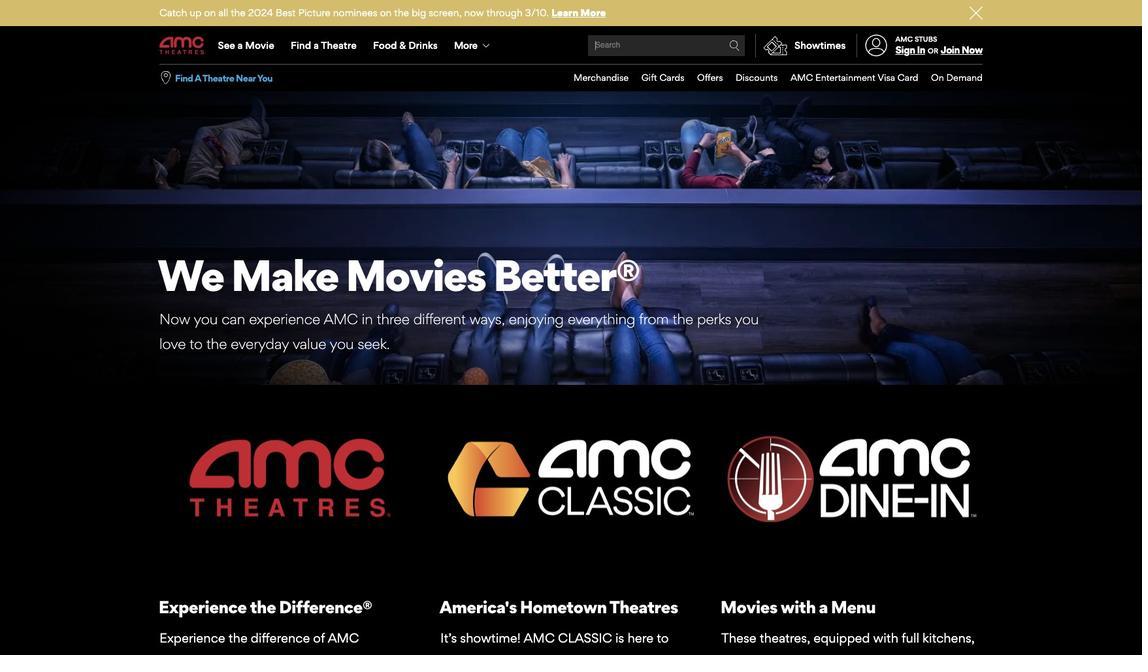 Task type: vqa. For each thing, say whether or not it's contained in the screenshot.
leftmost more
yes



Task type: describe. For each thing, give the bounding box(es) containing it.
everyday
[[231, 336, 289, 353]]

it's
[[440, 631, 457, 647]]

menu
[[831, 597, 876, 618]]

menu containing more
[[159, 27, 983, 64]]

find for find a theatre
[[291, 39, 311, 52]]

serve
[[440, 654, 472, 656]]

2 horizontal spatial a
[[819, 597, 828, 618]]

of
[[313, 631, 325, 647]]

to inside 'now you can experience amc in three different ways, enjoying everything from the perks you love to the everyday value you seek.'
[[190, 336, 203, 353]]

seats
[[358, 654, 388, 656]]

1 horizontal spatial you
[[330, 336, 354, 353]]

hometown
[[520, 597, 607, 618]]

screen,
[[429, 7, 462, 19]]

showtime!
[[460, 631, 521, 647]]

value
[[293, 336, 326, 353]]

classic
[[558, 631, 612, 647]]

find a theatre
[[291, 39, 357, 52]]

on
[[931, 72, 944, 83]]

nominees
[[333, 7, 377, 19]]

from
[[222, 654, 253, 656]]

food & drinks link
[[365, 27, 446, 64]]

menu containing merchandise
[[561, 65, 983, 91]]

a for theatre
[[314, 39, 319, 52]]

discounts link
[[723, 65, 778, 91]]

discounts
[[736, 72, 778, 83]]

these theatres, equipped with full kitchens, offer experiences ranging from full-servic
[[721, 631, 981, 656]]

difference®
[[279, 597, 372, 618]]

or
[[928, 46, 938, 56]]

everything
[[568, 311, 635, 328]]

ways,
[[470, 311, 505, 328]]

seek.
[[358, 336, 390, 353]]

with inside it's showtime! amc classic is here to serve up movie memories with friends
[[594, 654, 619, 656]]

experience for experience the difference®
[[159, 597, 247, 618]]

the up difference
[[250, 597, 276, 618]]

different
[[413, 311, 466, 328]]

merchandise
[[574, 72, 629, 83]]

theatres,
[[760, 631, 810, 647]]

find a theatre link
[[282, 27, 365, 64]]

perks
[[697, 311, 731, 328]]

up inside it's showtime! amc classic is here to serve up movie memories with friends
[[475, 654, 490, 656]]

to inside it's showtime! amc classic is here to serve up movie memories with friends
[[657, 631, 669, 647]]

big
[[412, 7, 426, 19]]

1 horizontal spatial movies
[[721, 597, 777, 618]]

demand
[[946, 72, 983, 83]]

movie
[[245, 39, 274, 52]]

gift cards link
[[629, 65, 684, 91]]

full
[[902, 631, 919, 647]]

can
[[222, 311, 245, 328]]

rocking
[[311, 654, 355, 656]]

find a theatre near you
[[175, 72, 273, 83]]

amc entertainment visa card link
[[778, 65, 918, 91]]

more inside button
[[454, 39, 477, 52]]

through
[[486, 7, 523, 19]]

sign in or join amc stubs element
[[856, 27, 983, 64]]

the down 'can' at the left
[[206, 336, 227, 353]]

now
[[464, 7, 484, 19]]

1 on from the left
[[204, 7, 216, 19]]

theatre for a
[[202, 72, 234, 83]]

search the AMC website text field
[[593, 41, 729, 51]]

learn
[[551, 7, 578, 19]]

memories
[[533, 654, 591, 656]]

amc down showtimes link
[[791, 72, 813, 83]]

on demand link
[[918, 65, 983, 91]]

2 horizontal spatial you
[[735, 311, 759, 328]]

near
[[236, 72, 256, 83]]

these
[[721, 631, 756, 647]]

now you can experience amc in three different ways, enjoying everything from the perks you love to the everyday value you seek.
[[159, 311, 759, 353]]

enjoying
[[509, 311, 564, 328]]

card
[[898, 72, 918, 83]]

amc inside 'now you can experience amc in three different ways, enjoying everything from the perks you love to the everyday value you seek.'
[[324, 311, 358, 328]]

all
[[218, 7, 228, 19]]

movie
[[493, 654, 530, 656]]

picture
[[298, 7, 330, 19]]

amc entertainment visa card
[[791, 72, 918, 83]]

find a theatre near you button
[[175, 72, 273, 84]]

we
[[157, 249, 223, 302]]

&
[[399, 39, 406, 52]]

here
[[628, 631, 653, 647]]

sign
[[895, 44, 915, 56]]

theatres
[[609, 597, 678, 618]]

join
[[941, 44, 960, 56]]



Task type: locate. For each thing, give the bounding box(es) containing it.
0 horizontal spatial to
[[190, 336, 203, 353]]

offer
[[721, 654, 748, 656]]

movies
[[346, 249, 486, 302], [721, 597, 777, 618]]

0 horizontal spatial on
[[204, 7, 216, 19]]

difference
[[251, 631, 310, 647]]

1 horizontal spatial with
[[781, 597, 816, 618]]

0 horizontal spatial from
[[639, 311, 669, 328]]

kitchens,
[[923, 631, 975, 647]]

to right love
[[190, 336, 203, 353]]

find for find a theatre near you
[[175, 72, 193, 83]]

0 vertical spatial theatre
[[321, 39, 357, 52]]

more right learn
[[581, 7, 606, 19]]

menu down learn
[[159, 27, 983, 64]]

with inside these theatres, equipped with full kitchens, offer experiences ranging from full-servic
[[873, 631, 898, 647]]

on left all
[[204, 7, 216, 19]]

amc up rocking at the bottom left of page
[[328, 631, 359, 647]]

amc logo image
[[159, 37, 205, 55], [159, 37, 205, 55], [159, 385, 421, 572]]

on right nominees
[[380, 7, 392, 19]]

up right catch on the left top of page
[[190, 7, 202, 19]]

merchandise link
[[561, 65, 629, 91]]

stubs
[[915, 35, 937, 44]]

amenities.
[[159, 654, 219, 656]]

0 vertical spatial more
[[581, 7, 606, 19]]

1 horizontal spatial theatre
[[321, 39, 357, 52]]

learn more link
[[551, 7, 606, 19]]

1 horizontal spatial from
[[873, 654, 901, 656]]

movies up the these
[[721, 597, 777, 618]]

you
[[194, 311, 218, 328], [735, 311, 759, 328], [330, 336, 354, 353]]

1 horizontal spatial a
[[314, 39, 319, 52]]

america's
[[440, 597, 517, 618]]

0 horizontal spatial you
[[194, 311, 218, 328]]

best
[[276, 7, 296, 19]]

a for movie
[[238, 39, 243, 52]]

0 vertical spatial menu
[[159, 27, 983, 64]]

gift
[[641, 72, 657, 83]]

1 vertical spatial experience
[[159, 631, 225, 647]]

from
[[639, 311, 669, 328], [873, 654, 901, 656]]

the left perks
[[673, 311, 693, 328]]

now right join
[[962, 44, 983, 56]]

0 horizontal spatial movies
[[346, 249, 486, 302]]

0 horizontal spatial now
[[159, 311, 190, 328]]

to
[[190, 336, 203, 353], [657, 631, 669, 647]]

catch
[[159, 7, 187, 19]]

theatre inside menu
[[321, 39, 357, 52]]

you
[[257, 72, 273, 83]]

now up love
[[159, 311, 190, 328]]

find inside menu
[[291, 39, 311, 52]]

user profile image
[[858, 35, 895, 57]]

three
[[377, 311, 410, 328]]

2 on from the left
[[380, 7, 392, 19]]

1 vertical spatial more
[[454, 39, 477, 52]]

it's showtime! amc classic is here to serve up movie memories with friends 
[[440, 631, 702, 656]]

equipped
[[814, 631, 870, 647]]

find inside "button"
[[175, 72, 193, 83]]

see
[[218, 39, 235, 52]]

find left 'a'
[[175, 72, 193, 83]]

amc inside experience the difference of amc amenities. from spacious rocking seats t
[[328, 631, 359, 647]]

drinks
[[408, 39, 438, 52]]

full-
[[904, 654, 927, 656]]

in
[[917, 44, 925, 56]]

experience inside experience the difference of amc amenities. from spacious rocking seats t
[[159, 631, 225, 647]]

0 horizontal spatial a
[[238, 39, 243, 52]]

0 vertical spatial now
[[962, 44, 983, 56]]

visa
[[878, 72, 895, 83]]

amc dine-in image
[[721, 385, 983, 572]]

amc up sign
[[895, 35, 913, 44]]

1 horizontal spatial to
[[657, 631, 669, 647]]

experience
[[159, 597, 247, 618], [159, 631, 225, 647]]

0 vertical spatial with
[[781, 597, 816, 618]]

in
[[362, 311, 373, 328]]

theatre inside "button"
[[202, 72, 234, 83]]

offers
[[697, 72, 723, 83]]

love
[[159, 336, 186, 353]]

menu
[[159, 27, 983, 64], [561, 65, 983, 91]]

join now button
[[941, 44, 983, 56]]

movies with a menu
[[721, 597, 876, 618]]

up
[[190, 7, 202, 19], [475, 654, 490, 656]]

showtimes
[[795, 39, 846, 52]]

1 vertical spatial with
[[873, 631, 898, 647]]

cookie consent banner dialog
[[0, 621, 1142, 656]]

the inside experience the difference of amc amenities. from spacious rocking seats t
[[228, 631, 248, 647]]

0 horizontal spatial find
[[175, 72, 193, 83]]

better®
[[493, 249, 639, 302]]

1 horizontal spatial on
[[380, 7, 392, 19]]

1 vertical spatial up
[[475, 654, 490, 656]]

1 horizontal spatial find
[[291, 39, 311, 52]]

1 horizontal spatial now
[[962, 44, 983, 56]]

with
[[781, 597, 816, 618], [873, 631, 898, 647], [594, 654, 619, 656]]

the right all
[[231, 7, 246, 19]]

amc inside the amc stubs sign in or join now
[[895, 35, 913, 44]]

you left seek.
[[330, 336, 354, 353]]

2 horizontal spatial with
[[873, 631, 898, 647]]

1 horizontal spatial more
[[581, 7, 606, 19]]

experience for experience the difference of amc amenities. from spacious rocking seats t
[[159, 631, 225, 647]]

amc classic logo image
[[440, 385, 702, 572]]

1 vertical spatial menu
[[561, 65, 983, 91]]

up down showtime!
[[475, 654, 490, 656]]

experience
[[249, 311, 320, 328]]

amc left in
[[324, 311, 358, 328]]

0 vertical spatial find
[[291, 39, 311, 52]]

ranging
[[825, 654, 870, 656]]

a
[[195, 72, 201, 83]]

the left big
[[394, 7, 409, 19]]

a right see
[[238, 39, 243, 52]]

you left 'can' at the left
[[194, 311, 218, 328]]

on
[[204, 7, 216, 19], [380, 7, 392, 19]]

our brands image
[[0, 91, 1142, 385]]

we make movies better®
[[157, 249, 639, 302]]

0 vertical spatial up
[[190, 7, 202, 19]]

movies up three
[[346, 249, 486, 302]]

0 horizontal spatial more
[[454, 39, 477, 52]]

showtimes image
[[756, 34, 795, 57]]

a down picture
[[314, 39, 319, 52]]

0 vertical spatial from
[[639, 311, 669, 328]]

1 vertical spatial theatre
[[202, 72, 234, 83]]

to right here
[[657, 631, 669, 647]]

menu down showtimes image in the right of the page
[[561, 65, 983, 91]]

0 vertical spatial to
[[190, 336, 203, 353]]

3/10.
[[525, 7, 549, 19]]

amc
[[895, 35, 913, 44], [791, 72, 813, 83], [324, 311, 358, 328], [328, 631, 359, 647], [524, 631, 555, 647]]

with left full
[[873, 631, 898, 647]]

now inside 'now you can experience amc in three different ways, enjoying everything from the perks you love to the everyday value you seek.'
[[159, 311, 190, 328]]

america's hometown theatres
[[440, 597, 678, 618]]

0 vertical spatial experience
[[159, 597, 247, 618]]

amc stubs sign in or join now
[[895, 35, 983, 56]]

1 vertical spatial find
[[175, 72, 193, 83]]

see a movie link
[[210, 27, 282, 64]]

now
[[962, 44, 983, 56], [159, 311, 190, 328]]

the up from
[[228, 631, 248, 647]]

0 vertical spatial movies
[[346, 249, 486, 302]]

on demand
[[931, 72, 983, 83]]

amc up memories
[[524, 631, 555, 647]]

1 vertical spatial now
[[159, 311, 190, 328]]

theatre down nominees
[[321, 39, 357, 52]]

theatre
[[321, 39, 357, 52], [202, 72, 234, 83]]

amc inside it's showtime! amc classic is here to serve up movie memories with friends
[[524, 631, 555, 647]]

find
[[291, 39, 311, 52], [175, 72, 193, 83]]

the
[[231, 7, 246, 19], [394, 7, 409, 19], [673, 311, 693, 328], [206, 336, 227, 353], [250, 597, 276, 618], [228, 631, 248, 647]]

find down picture
[[291, 39, 311, 52]]

entertainment
[[815, 72, 875, 83]]

experience the difference of amc amenities. from spacious rocking seats t
[[159, 631, 419, 656]]

from inside 'now you can experience amc in three different ways, enjoying everything from the perks you love to the everyday value you seek.'
[[639, 311, 669, 328]]

from right 'everything'
[[639, 311, 669, 328]]

make
[[231, 249, 338, 302]]

gift cards
[[641, 72, 684, 83]]

more button
[[446, 27, 501, 64]]

from left "full-"
[[873, 654, 901, 656]]

1 horizontal spatial up
[[475, 654, 490, 656]]

1 vertical spatial movies
[[721, 597, 777, 618]]

is
[[615, 631, 624, 647]]

1 vertical spatial from
[[873, 654, 901, 656]]

cards
[[660, 72, 684, 83]]

theatre for a
[[321, 39, 357, 52]]

food & drinks
[[373, 39, 438, 52]]

see a movie
[[218, 39, 274, 52]]

food
[[373, 39, 397, 52]]

now inside the amc stubs sign in or join now
[[962, 44, 983, 56]]

with down 'is'
[[594, 654, 619, 656]]

sign in button
[[895, 44, 925, 56]]

1 vertical spatial to
[[657, 631, 669, 647]]

0 horizontal spatial up
[[190, 7, 202, 19]]

from inside these theatres, equipped with full kitchens, offer experiences ranging from full-servic
[[873, 654, 901, 656]]

submit search icon image
[[729, 41, 740, 51]]

0 horizontal spatial with
[[594, 654, 619, 656]]

2 vertical spatial with
[[594, 654, 619, 656]]

offers link
[[684, 65, 723, 91]]

more
[[581, 7, 606, 19], [454, 39, 477, 52]]

a left menu
[[819, 597, 828, 618]]

catch up on all the 2024 best picture nominees on the big screen, now through 3/10. learn more
[[159, 7, 606, 19]]

2024
[[248, 7, 273, 19]]

spacious
[[256, 654, 307, 656]]

you right perks
[[735, 311, 759, 328]]

experience the difference®
[[159, 597, 372, 618]]

theatre right 'a'
[[202, 72, 234, 83]]

showtimes link
[[755, 34, 846, 57]]

more down the now
[[454, 39, 477, 52]]

0 horizontal spatial theatre
[[202, 72, 234, 83]]

with up the theatres,
[[781, 597, 816, 618]]

a
[[238, 39, 243, 52], [314, 39, 319, 52], [819, 597, 828, 618]]



